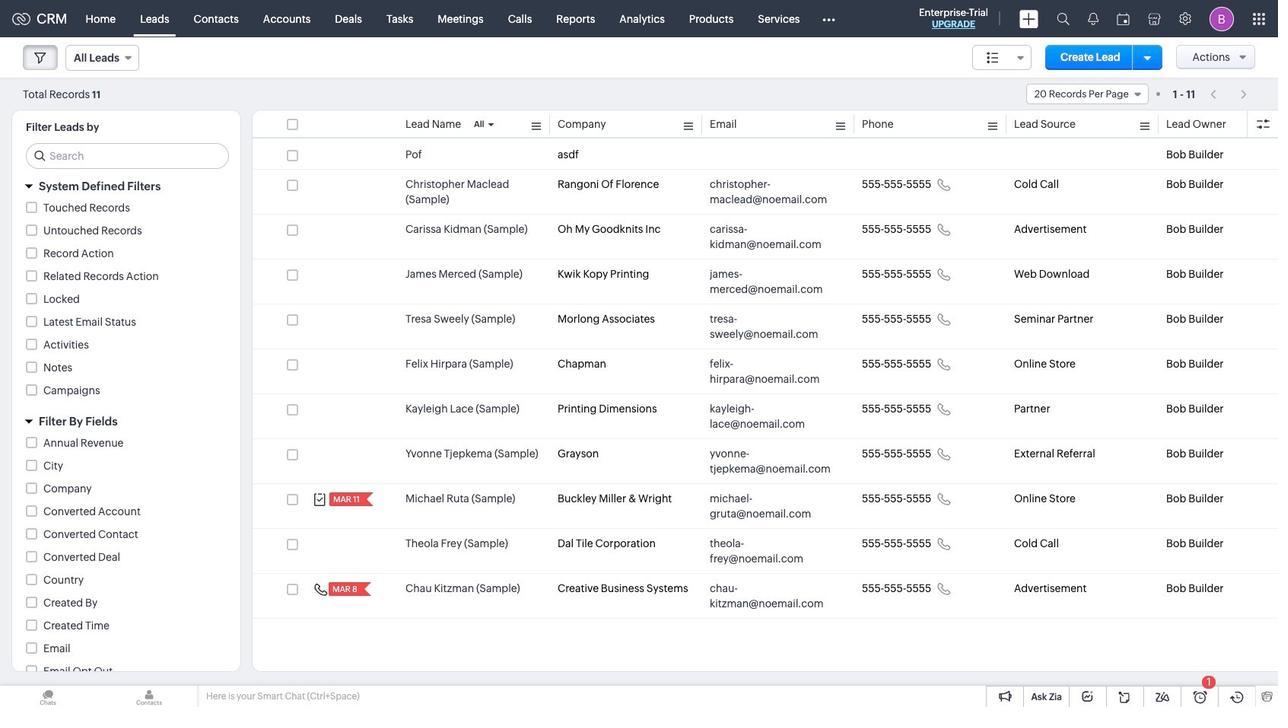 Task type: locate. For each thing, give the bounding box(es) containing it.
navigation
[[1204, 83, 1256, 105]]

search image
[[1057, 12, 1070, 25]]

size image
[[987, 51, 1000, 65]]

row group
[[253, 140, 1279, 619]]

profile image
[[1210, 6, 1235, 31]]

None field
[[65, 45, 139, 71], [973, 45, 1032, 70], [1027, 84, 1149, 104], [65, 45, 139, 71], [1027, 84, 1149, 104]]

Search text field
[[27, 144, 228, 168]]

create menu image
[[1020, 10, 1039, 28]]



Task type: describe. For each thing, give the bounding box(es) containing it.
search element
[[1048, 0, 1079, 37]]

calendar image
[[1117, 13, 1130, 25]]

create menu element
[[1011, 0, 1048, 37]]

signals image
[[1089, 12, 1099, 25]]

profile element
[[1201, 0, 1244, 37]]

contacts image
[[101, 686, 197, 707]]

signals element
[[1079, 0, 1108, 37]]

logo image
[[12, 13, 30, 25]]

chats image
[[0, 686, 96, 707]]

none field size
[[973, 45, 1032, 70]]

Other Modules field
[[813, 6, 845, 31]]



Task type: vqa. For each thing, say whether or not it's contained in the screenshot.
the leftmost CAMPAIGN
no



